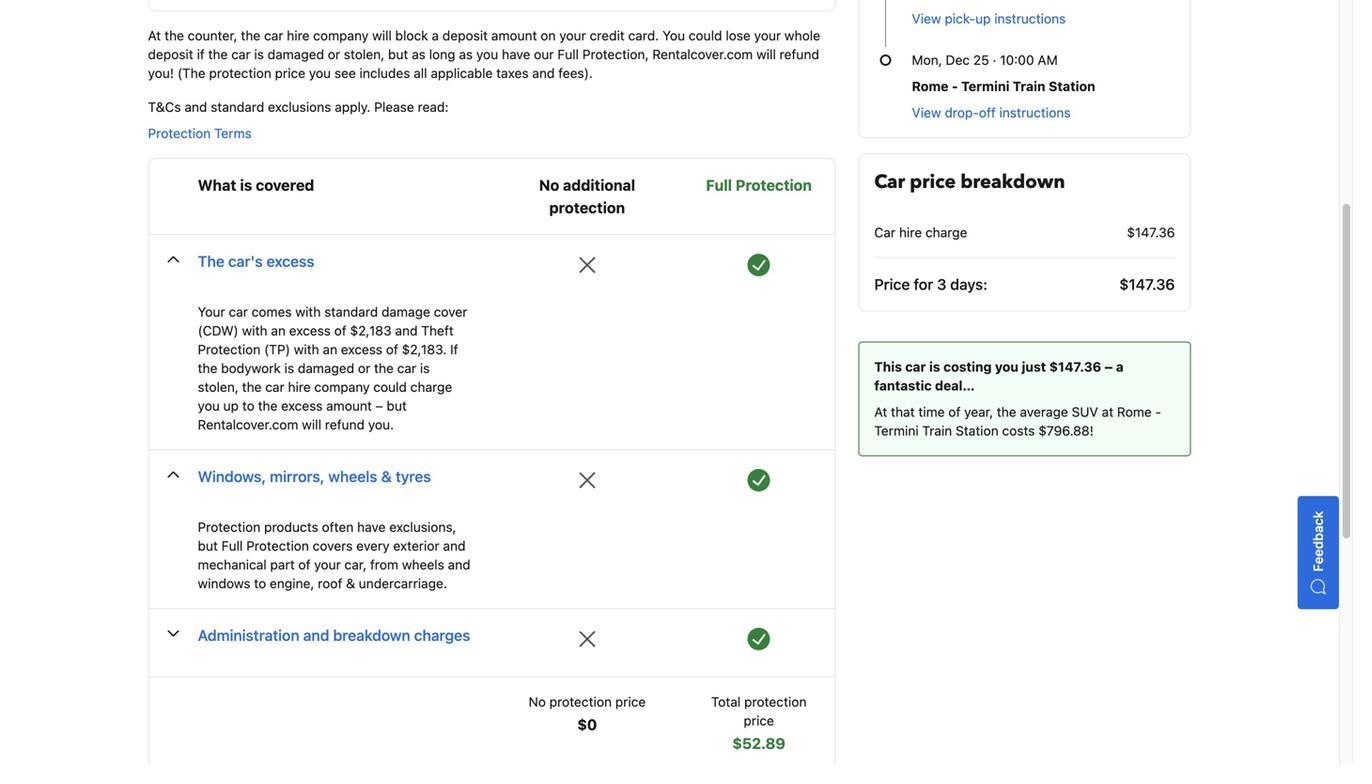 Task type: locate. For each thing, give the bounding box(es) containing it.
1 horizontal spatial up
[[976, 11, 991, 26]]

off
[[979, 105, 996, 120]]

wheels down exterior
[[402, 557, 445, 573]]

view for view pick-up instructions
[[912, 11, 942, 26]]

0 horizontal spatial an
[[271, 323, 286, 339]]

0 horizontal spatial up
[[223, 398, 239, 414]]

view drop-off instructions button
[[912, 103, 1071, 122]]

1 vertical spatial –
[[376, 398, 383, 414]]

1 vertical spatial could
[[373, 379, 407, 395]]

or inside at the counter, the car hire company will block a deposit amount on your credit card. you could lose your whole deposit if the car is damaged or stolen, but as long as you have our full protection, rentalcover.com will refund you! (the protection price you see includes all applicable taxes and fees).
[[328, 47, 340, 62]]

or down $2,183
[[358, 361, 371, 376]]

feedback button
[[1298, 496, 1340, 609]]

of right time
[[949, 404, 961, 420]]

0 horizontal spatial train
[[923, 423, 953, 439]]

2 view from the top
[[912, 105, 942, 120]]

0 vertical spatial but
[[388, 47, 408, 62]]

0 horizontal spatial a
[[432, 28, 439, 43]]

have up the taxes
[[502, 47, 531, 62]]

no inside no protection price $0
[[529, 694, 546, 710]]

from
[[370, 557, 399, 573]]

or up see
[[328, 47, 340, 62]]

0 vertical spatial wheels
[[329, 468, 378, 486]]

windows, mirrors, wheels & tyres are covered if you continue with additional protection image
[[748, 469, 771, 492], [748, 469, 771, 492]]

1 horizontal spatial charge
[[926, 225, 968, 240]]

standard inside your car comes with standard damage cover (cdw) with an excess of $2,183 and theft protection (tp) with an excess of $2,183. if the bodywork is damaged or the car is stolen, the car hire company could charge you up to the excess amount – but rentalcover.com will refund you.
[[324, 304, 378, 320]]

protection products often have exclusions, but full protection covers every exterior and mechanical part of your car, from wheels and windows to engine, roof & undercarriage.
[[198, 519, 471, 591]]

a inside at the counter, the car hire company will block a deposit amount on your credit card. you could lose your whole deposit if the car is damaged or stolen, but as long as you have our full protection, rentalcover.com will refund you! (the protection price you see includes all applicable taxes and fees).
[[432, 28, 439, 43]]

protection terms link
[[148, 124, 252, 143]]

rentalcover.com down you
[[653, 47, 753, 62]]

a up long
[[432, 28, 439, 43]]

protection
[[209, 65, 272, 81], [550, 199, 625, 217], [550, 694, 612, 710], [745, 694, 807, 710]]

administration and breakdown charges are covered if you continue with additional protection image
[[748, 628, 771, 651], [748, 628, 771, 651]]

1 vertical spatial refund
[[325, 417, 365, 433]]

as up all
[[412, 47, 426, 62]]

0 horizontal spatial rome
[[912, 79, 949, 94]]

will
[[372, 28, 392, 43], [757, 47, 776, 62], [302, 417, 322, 433]]

an up (tp)
[[271, 323, 286, 339]]

you inside your car comes with standard damage cover (cdw) with an excess of $2,183 and theft protection (tp) with an excess of $2,183. if the bodywork is damaged or the car is stolen, the car hire company could charge you up to the excess amount – but rentalcover.com will refund you.
[[198, 398, 220, 414]]

rome down 'mon,'
[[912, 79, 949, 94]]

stolen,
[[344, 47, 385, 62], [198, 379, 239, 395]]

to
[[242, 398, 255, 414], [254, 576, 266, 591]]

1 horizontal spatial a
[[1117, 359, 1124, 375]]

0 horizontal spatial wheels
[[329, 468, 378, 486]]

hire up t&cs and standard exclusions apply. please read:
[[287, 28, 310, 43]]

0 vertical spatial an
[[271, 323, 286, 339]]

at for at that time of year, the average suv at rome - termini train station costs $796.88!
[[875, 404, 888, 420]]

breakdown down view drop-off instructions button at the right top of the page
[[961, 169, 1066, 195]]

company up see
[[313, 28, 369, 43]]

instructions
[[995, 11, 1066, 26], [1000, 105, 1071, 120]]

view pick-up instructions button
[[912, 9, 1066, 28]]

administration and breakdown charges are not covered if you continue without additional protection image
[[576, 628, 599, 651], [576, 628, 599, 651]]

stolen, down bodywork
[[198, 379, 239, 395]]

costing
[[944, 359, 992, 375]]

2 vertical spatial will
[[302, 417, 322, 433]]

administration and breakdown charges button
[[198, 624, 470, 662]]

hire down (tp)
[[288, 379, 311, 395]]

0 vertical spatial car
[[875, 169, 906, 195]]

of inside the 'at that time of year, the average suv at rome - termini train station costs $796.88!'
[[949, 404, 961, 420]]

0 vertical spatial or
[[328, 47, 340, 62]]

no for no protection price $0
[[529, 694, 546, 710]]

but up mechanical
[[198, 538, 218, 554]]

0 vertical spatial with
[[296, 304, 321, 320]]

2 horizontal spatial full
[[706, 176, 732, 194]]

you.
[[368, 417, 394, 433]]

damaged down $2,183
[[298, 361, 355, 376]]

0 vertical spatial hire
[[287, 28, 310, 43]]

0 vertical spatial refund
[[780, 47, 820, 62]]

car inside this car is costing you just $147.36 – a fantastic deal…
[[906, 359, 926, 375]]

of
[[334, 323, 347, 339], [386, 342, 398, 357], [949, 404, 961, 420], [298, 557, 311, 573]]

train down time
[[923, 423, 953, 439]]

0 vertical spatial breakdown
[[961, 169, 1066, 195]]

exclusions
[[268, 99, 331, 115]]

no inside 'no additional protection'
[[539, 176, 560, 194]]

with down comes
[[242, 323, 268, 339]]

additional
[[563, 176, 636, 194]]

damaged up t&cs and standard exclusions apply. please read:
[[268, 47, 324, 62]]

0 horizontal spatial could
[[373, 379, 407, 395]]

0 horizontal spatial standard
[[211, 99, 264, 115]]

what is covered
[[198, 176, 314, 194]]

deposit
[[443, 28, 488, 43], [148, 47, 193, 62]]

car
[[264, 28, 283, 43], [231, 47, 251, 62], [229, 304, 248, 320], [906, 359, 926, 375], [397, 361, 417, 376], [265, 379, 285, 395]]

roof
[[318, 576, 343, 591]]

if
[[450, 342, 458, 357]]

rentalcover.com inside your car comes with standard damage cover (cdw) with an excess of $2,183 and theft protection (tp) with an excess of $2,183. if the bodywork is damaged or the car is stolen, the car hire company could charge you up to the excess amount – but rentalcover.com will refund you.
[[198, 417, 298, 433]]

the car's excess is covered if you continue with additional protection image
[[748, 254, 771, 276], [748, 254, 771, 276]]

could inside your car comes with standard damage cover (cdw) with an excess of $2,183 and theft protection (tp) with an excess of $2,183. if the bodywork is damaged or the car is stolen, the car hire company could charge you up to the excess amount – but rentalcover.com will refund you.
[[373, 379, 407, 395]]

1 vertical spatial full
[[706, 176, 732, 194]]

up up mon, dec 25 · 10:00 am
[[976, 11, 991, 26]]

(the
[[177, 65, 206, 81]]

tyres
[[396, 468, 431, 486]]

company up the you.
[[314, 379, 370, 395]]

have inside protection products often have exclusions, but full protection covers every exterior and mechanical part of your car, from wheels and windows to engine, roof & undercarriage.
[[357, 519, 386, 535]]

train
[[1013, 79, 1046, 94], [923, 423, 953, 439]]

1 vertical spatial train
[[923, 423, 953, 439]]

0 horizontal spatial or
[[328, 47, 340, 62]]

wheels
[[329, 468, 378, 486], [402, 557, 445, 573]]

rome - termini train station
[[912, 79, 1096, 94]]

0 vertical spatial rentalcover.com
[[653, 47, 753, 62]]

but up includes
[[388, 47, 408, 62]]

0 vertical spatial termini
[[962, 79, 1010, 94]]

deposit up long
[[443, 28, 488, 43]]

a right just
[[1117, 359, 1124, 375]]

mon, dec 25 · 10:00 am
[[912, 52, 1058, 68]]

breakdown
[[961, 169, 1066, 195], [333, 627, 410, 645]]

0 horizontal spatial at
[[148, 28, 161, 43]]

$147.36 inside this car is costing you just $147.36 – a fantastic deal…
[[1050, 359, 1102, 375]]

train inside the 'at that time of year, the average suv at rome - termini train station costs $796.88!'
[[923, 423, 953, 439]]

0 vertical spatial could
[[689, 28, 722, 43]]

cover
[[434, 304, 468, 320]]

2 horizontal spatial will
[[757, 47, 776, 62]]

your
[[198, 304, 225, 320]]

as up applicable
[[459, 47, 473, 62]]

0 vertical spatial a
[[432, 28, 439, 43]]

car right your
[[229, 304, 248, 320]]

0 horizontal spatial charge
[[411, 379, 452, 395]]

your car comes with standard damage cover (cdw) with an excess of $2,183 and theft protection (tp) with an excess of $2,183. if the bodywork is damaged or the car is stolen, the car hire company could charge you up to the excess amount – but rentalcover.com will refund you.
[[198, 304, 468, 433]]

every
[[356, 538, 390, 554]]

undercarriage.
[[359, 576, 447, 591]]

1 horizontal spatial termini
[[962, 79, 1010, 94]]

1 horizontal spatial at
[[875, 404, 888, 420]]

the car's excess is not covered if you continue without additional protection image
[[576, 254, 599, 276]]

station down am
[[1049, 79, 1096, 94]]

stolen, inside at the counter, the car hire company will block a deposit amount on your credit card. you could lose your whole deposit if the car is damaged or stolen, but as long as you have our full protection, rentalcover.com will refund you! (the protection price you see includes all applicable taxes and fees).
[[344, 47, 385, 62]]

1 vertical spatial no
[[529, 694, 546, 710]]

1 horizontal spatial refund
[[780, 47, 820, 62]]

damaged for protection
[[268, 47, 324, 62]]

1 vertical spatial -
[[1156, 404, 1162, 420]]

is inside at the counter, the car hire company will block a deposit amount on your credit card. you could lose your whole deposit if the car is damaged or stolen, but as long as you have our full protection, rentalcover.com will refund you! (the protection price you see includes all applicable taxes and fees).
[[254, 47, 264, 62]]

10:00
[[1000, 52, 1035, 68]]

total protection price $52.89
[[712, 694, 807, 753]]

0 vertical spatial view
[[912, 11, 942, 26]]

car up car hire charge
[[875, 169, 906, 195]]

of right part on the bottom
[[298, 557, 311, 573]]

0 horizontal spatial as
[[412, 47, 426, 62]]

rentalcover.com up 'windows,' on the bottom of the page
[[198, 417, 298, 433]]

view
[[912, 11, 942, 26], [912, 105, 942, 120]]

damaged inside your car comes with standard damage cover (cdw) with an excess of $2,183 and theft protection (tp) with an excess of $2,183. if the bodywork is damaged or the car is stolen, the car hire company could charge you up to the excess amount – but rentalcover.com will refund you.
[[298, 361, 355, 376]]

at inside the 'at that time of year, the average suv at rome - termini train station costs $796.88!'
[[875, 404, 888, 420]]

0 horizontal spatial full
[[222, 538, 243, 554]]

charge up 3
[[926, 225, 968, 240]]

your right on
[[560, 28, 586, 43]]

termini down mon, dec 25 · 10:00 am
[[962, 79, 1010, 94]]

amount inside at the counter, the car hire company will block a deposit amount on your credit card. you could lose your whole deposit if the car is damaged or stolen, but as long as you have our full protection, rentalcover.com will refund you! (the protection price you see includes all applicable taxes and fees).
[[492, 28, 537, 43]]

exterior
[[393, 538, 440, 554]]

windows, mirrors, wheels & tyres button
[[198, 465, 431, 503]]

deposit up you!
[[148, 47, 193, 62]]

rentalcover.com inside at the counter, the car hire company will block a deposit amount on your credit card. you could lose your whole deposit if the car is damaged or stolen, but as long as you have our full protection, rentalcover.com will refund you! (the protection price you see includes all applicable taxes and fees).
[[653, 47, 753, 62]]

to inside your car comes with standard damage cover (cdw) with an excess of $2,183 and theft protection (tp) with an excess of $2,183. if the bodywork is damaged or the car is stolen, the car hire company could charge you up to the excess amount – but rentalcover.com will refund you.
[[242, 398, 255, 414]]

car down bodywork
[[265, 379, 285, 395]]

0 horizontal spatial stolen,
[[198, 379, 239, 395]]

1 horizontal spatial breakdown
[[961, 169, 1066, 195]]

hire inside at the counter, the car hire company will block a deposit amount on your credit card. you could lose your whole deposit if the car is damaged or stolen, but as long as you have our full protection, rentalcover.com will refund you! (the protection price you see includes all applicable taxes and fees).
[[287, 28, 310, 43]]

hire up for
[[900, 225, 922, 240]]

termini inside the 'at that time of year, the average suv at rome - termini train station costs $796.88!'
[[875, 423, 919, 439]]

1 horizontal spatial have
[[502, 47, 531, 62]]

instructions down the 'rome - termini train station' at the right top
[[1000, 105, 1071, 120]]

on
[[541, 28, 556, 43]]

1 horizontal spatial rome
[[1118, 404, 1152, 420]]

protection up $52.89
[[745, 694, 807, 710]]

card.
[[629, 28, 659, 43]]

0 vertical spatial no
[[539, 176, 560, 194]]

an right (tp)
[[323, 342, 338, 357]]

a
[[432, 28, 439, 43], [1117, 359, 1124, 375]]

as
[[412, 47, 426, 62], [459, 47, 473, 62]]

excess down (tp)
[[281, 398, 323, 414]]

amount up the you.
[[326, 398, 372, 414]]

view left the drop-
[[912, 105, 942, 120]]

1 horizontal spatial could
[[689, 28, 722, 43]]

rome right "at"
[[1118, 404, 1152, 420]]

0 vertical spatial &
[[381, 468, 392, 486]]

– up the you.
[[376, 398, 383, 414]]

2 car from the top
[[875, 225, 896, 240]]

at up you!
[[148, 28, 161, 43]]

damage
[[382, 304, 430, 320]]

&
[[381, 468, 392, 486], [346, 576, 355, 591]]

car for car price breakdown
[[875, 169, 906, 195]]

you left just
[[995, 359, 1019, 375]]

could up the you.
[[373, 379, 407, 395]]

$52.89
[[733, 735, 786, 753]]

or
[[328, 47, 340, 62], [358, 361, 371, 376]]

at left that
[[875, 404, 888, 420]]

stolen, up see
[[344, 47, 385, 62]]

windows
[[198, 576, 251, 591]]

·
[[993, 52, 997, 68]]

– up "at"
[[1105, 359, 1113, 375]]

1 horizontal spatial standard
[[324, 304, 378, 320]]

of inside protection products often have exclusions, but full protection covers every exterior and mechanical part of your car, from wheels and windows to engine, roof & undercarriage.
[[298, 557, 311, 573]]

with right comes
[[296, 304, 321, 320]]

price inside at the counter, the car hire company will block a deposit amount on your credit card. you could lose your whole deposit if the car is damaged or stolen, but as long as you have our full protection, rentalcover.com will refund you! (the protection price you see includes all applicable taxes and fees).
[[275, 65, 306, 81]]

with right (tp)
[[294, 342, 319, 357]]

$147.36
[[1127, 225, 1176, 240], [1120, 275, 1176, 293], [1050, 359, 1102, 375]]

fees).
[[559, 65, 593, 81]]

a inside this car is costing you just $147.36 – a fantastic deal…
[[1117, 359, 1124, 375]]

& left tyres
[[381, 468, 392, 486]]

at that time of year, the average suv at rome - termini train station costs $796.88!
[[875, 404, 1162, 439]]

1 vertical spatial damaged
[[298, 361, 355, 376]]

car
[[875, 169, 906, 195], [875, 225, 896, 240]]

1 vertical spatial but
[[387, 398, 407, 414]]

1 vertical spatial car
[[875, 225, 896, 240]]

0 horizontal spatial breakdown
[[333, 627, 410, 645]]

charge
[[926, 225, 968, 240], [411, 379, 452, 395]]

1 vertical spatial termini
[[875, 423, 919, 439]]

1 vertical spatial instructions
[[1000, 105, 1071, 120]]

1 horizontal spatial -
[[1156, 404, 1162, 420]]

amount left on
[[492, 28, 537, 43]]

our
[[534, 47, 554, 62]]

car up the 'fantastic' on the right of the page
[[906, 359, 926, 375]]

is inside this car is costing you just $147.36 – a fantastic deal…
[[930, 359, 941, 375]]

excess inside button
[[267, 252, 315, 270]]

view left pick-
[[912, 11, 942, 26]]

0 vertical spatial to
[[242, 398, 255, 414]]

& inside button
[[381, 468, 392, 486]]

- right "at"
[[1156, 404, 1162, 420]]

& down car,
[[346, 576, 355, 591]]

but up the you.
[[387, 398, 407, 414]]

1 vertical spatial rentalcover.com
[[198, 417, 298, 433]]

time
[[919, 404, 945, 420]]

1 view from the top
[[912, 11, 942, 26]]

0 horizontal spatial will
[[302, 417, 322, 433]]

up down bodywork
[[223, 398, 239, 414]]

is up deal… on the right of the page
[[930, 359, 941, 375]]

1 horizontal spatial full
[[558, 47, 579, 62]]

company inside at the counter, the car hire company will block a deposit amount on your credit card. you could lose your whole deposit if the car is damaged or stolen, but as long as you have our full protection, rentalcover.com will refund you! (the protection price you see includes all applicable taxes and fees).
[[313, 28, 369, 43]]

1 vertical spatial up
[[223, 398, 239, 414]]

– inside this car is costing you just $147.36 – a fantastic deal…
[[1105, 359, 1113, 375]]

to left engine,
[[254, 576, 266, 591]]

standard up terms
[[211, 99, 264, 115]]

your inside protection products often have exclusions, but full protection covers every exterior and mechanical part of your car, from wheels and windows to engine, roof & undercarriage.
[[314, 557, 341, 573]]

–
[[1105, 359, 1113, 375], [376, 398, 383, 414]]

have inside at the counter, the car hire company will block a deposit amount on your credit card. you could lose your whole deposit if the car is damaged or stolen, but as long as you have our full protection, rentalcover.com will refund you! (the protection price you see includes all applicable taxes and fees).
[[502, 47, 531, 62]]

0 vertical spatial –
[[1105, 359, 1113, 375]]

station down year,
[[956, 423, 999, 439]]

refund inside your car comes with standard damage cover (cdw) with an excess of $2,183 and theft protection (tp) with an excess of $2,183. if the bodywork is damaged or the car is stolen, the car hire company could charge you up to the excess amount – but rentalcover.com will refund you.
[[325, 417, 365, 433]]

wheels up often
[[329, 468, 378, 486]]

1 vertical spatial charge
[[411, 379, 452, 395]]

but inside at the counter, the car hire company will block a deposit amount on your credit card. you could lose your whole deposit if the car is damaged or stolen, but as long as you have our full protection, rentalcover.com will refund you! (the protection price you see includes all applicable taxes and fees).
[[388, 47, 408, 62]]

your up the roof
[[314, 557, 341, 573]]

1 vertical spatial company
[[314, 379, 370, 395]]

train down 10:00
[[1013, 79, 1046, 94]]

protection down additional
[[550, 199, 625, 217]]

1 car from the top
[[875, 169, 906, 195]]

protection up $0
[[550, 694, 612, 710]]

1 horizontal spatial wheels
[[402, 557, 445, 573]]

the
[[165, 28, 184, 43], [241, 28, 261, 43], [208, 47, 228, 62], [198, 361, 218, 376], [374, 361, 394, 376], [242, 379, 262, 395], [258, 398, 278, 414], [997, 404, 1017, 420]]

1 vertical spatial have
[[357, 519, 386, 535]]

protection
[[148, 126, 211, 141], [736, 176, 812, 194], [198, 342, 261, 357], [198, 519, 261, 535], [246, 538, 309, 554]]

at for at the counter, the car hire company will block a deposit amount on your credit card. you could lose your whole deposit if the car is damaged or stolen, but as long as you have our full protection, rentalcover.com will refund you! (the protection price you see includes all applicable taxes and fees).
[[148, 28, 161, 43]]

1 vertical spatial $147.36
[[1120, 275, 1176, 293]]

is right the if
[[254, 47, 264, 62]]

refund left the you.
[[325, 417, 365, 433]]

0 vertical spatial will
[[372, 28, 392, 43]]

0 vertical spatial damaged
[[268, 47, 324, 62]]

includes
[[360, 65, 410, 81]]

that
[[891, 404, 915, 420]]

1 vertical spatial amount
[[326, 398, 372, 414]]

0 horizontal spatial –
[[376, 398, 383, 414]]

breakdown down undercarriage.
[[333, 627, 410, 645]]

or inside your car comes with standard damage cover (cdw) with an excess of $2,183 and theft protection (tp) with an excess of $2,183. if the bodywork is damaged or the car is stolen, the car hire company could charge you up to the excess amount – but rentalcover.com will refund you.
[[358, 361, 371, 376]]

windows, mirrors, wheels & tyres are not covered if you continue without additional protection image
[[576, 469, 599, 492], [576, 469, 599, 492]]

excess right car's
[[267, 252, 315, 270]]

standard up $2,183
[[324, 304, 378, 320]]

1 horizontal spatial will
[[372, 28, 392, 43]]

full inside protection products often have exclusions, but full protection covers every exterior and mechanical part of your car, from wheels and windows to engine, roof & undercarriage.
[[222, 538, 243, 554]]

but inside protection products often have exclusions, but full protection covers every exterior and mechanical part of your car, from wheels and windows to engine, roof & undercarriage.
[[198, 538, 218, 554]]

1 vertical spatial wheels
[[402, 557, 445, 573]]

products
[[264, 519, 318, 535]]

1 vertical spatial station
[[956, 423, 999, 439]]

is down (tp)
[[284, 361, 294, 376]]

whole
[[785, 28, 821, 43]]

you inside this car is costing you just $147.36 – a fantastic deal…
[[995, 359, 1019, 375]]

mirrors,
[[270, 468, 325, 486]]

1 horizontal spatial &
[[381, 468, 392, 486]]

0 horizontal spatial amount
[[326, 398, 372, 414]]

and inside button
[[303, 627, 329, 645]]

up inside view pick-up instructions button
[[976, 11, 991, 26]]

1 horizontal spatial deposit
[[443, 28, 488, 43]]

0 vertical spatial have
[[502, 47, 531, 62]]

2 vertical spatial full
[[222, 538, 243, 554]]

$147.36 for car hire charge
[[1127, 225, 1176, 240]]

1 vertical spatial an
[[323, 342, 338, 357]]

charge down $2,183.
[[411, 379, 452, 395]]

full protection
[[706, 176, 812, 194]]

damaged inside at the counter, the car hire company will block a deposit amount on your credit card. you could lose your whole deposit if the car is damaged or stolen, but as long as you have our full protection, rentalcover.com will refund you! (the protection price you see includes all applicable taxes and fees).
[[268, 47, 324, 62]]

protection,
[[583, 47, 649, 62]]

average
[[1020, 404, 1069, 420]]

0 vertical spatial full
[[558, 47, 579, 62]]

1 horizontal spatial an
[[323, 342, 338, 357]]

could
[[689, 28, 722, 43], [373, 379, 407, 395]]

to down bodywork
[[242, 398, 255, 414]]

-
[[952, 79, 959, 94], [1156, 404, 1162, 420]]

stolen, inside your car comes with standard damage cover (cdw) with an excess of $2,183 and theft protection (tp) with an excess of $2,183. if the bodywork is damaged or the car is stolen, the car hire company could charge you up to the excess amount – but rentalcover.com will refund you.
[[198, 379, 239, 395]]

1 horizontal spatial –
[[1105, 359, 1113, 375]]

- down dec
[[952, 79, 959, 94]]

amount inside your car comes with standard damage cover (cdw) with an excess of $2,183 and theft protection (tp) with an excess of $2,183. if the bodywork is damaged or the car is stolen, the car hire company could charge you up to the excess amount – but rentalcover.com will refund you.
[[326, 398, 372, 414]]

2 vertical spatial $147.36
[[1050, 359, 1102, 375]]

at the counter, the car hire company will block a deposit amount on your credit card. you could lose your whole deposit if the car is damaged or stolen, but as long as you have our full protection, rentalcover.com will refund you! (the protection price you see includes all applicable taxes and fees).
[[148, 28, 821, 81]]

you
[[663, 28, 685, 43]]

breakdown inside button
[[333, 627, 410, 645]]

0 vertical spatial station
[[1049, 79, 1096, 94]]

1 horizontal spatial train
[[1013, 79, 1046, 94]]

at inside at the counter, the car hire company will block a deposit amount on your credit card. you could lose your whole deposit if the car is damaged or stolen, but as long as you have our full protection, rentalcover.com will refund you! (the protection price you see includes all applicable taxes and fees).
[[148, 28, 161, 43]]

1 horizontal spatial rentalcover.com
[[653, 47, 753, 62]]

could right you
[[689, 28, 722, 43]]

termini down that
[[875, 423, 919, 439]]

termini
[[962, 79, 1010, 94], [875, 423, 919, 439]]

station inside the 'at that time of year, the average suv at rome - termini train station costs $796.88!'
[[956, 423, 999, 439]]

you up 'windows,' on the bottom of the page
[[198, 398, 220, 414]]

have up every
[[357, 519, 386, 535]]

company inside your car comes with standard damage cover (cdw) with an excess of $2,183 and theft protection (tp) with an excess of $2,183. if the bodywork is damaged or the car is stolen, the car hire company could charge you up to the excess amount – but rentalcover.com will refund you.
[[314, 379, 370, 395]]

often
[[322, 519, 354, 535]]

protection down counter,
[[209, 65, 272, 81]]

1 vertical spatial rome
[[1118, 404, 1152, 420]]

car up price
[[875, 225, 896, 240]]

is
[[254, 47, 264, 62], [240, 176, 252, 194], [930, 359, 941, 375], [284, 361, 294, 376], [420, 361, 430, 376]]

your right lose
[[755, 28, 781, 43]]

1 horizontal spatial as
[[459, 47, 473, 62]]

1 vertical spatial view
[[912, 105, 942, 120]]

and
[[532, 65, 555, 81], [185, 99, 207, 115], [395, 323, 418, 339], [443, 538, 466, 554], [448, 557, 471, 573], [303, 627, 329, 645]]

refund down the whole
[[780, 47, 820, 62]]

instructions up 10:00
[[995, 11, 1066, 26]]

all
[[414, 65, 427, 81]]



Task type: vqa. For each thing, say whether or not it's contained in the screenshot.
Hire in the At the counter, the car hire company will block a deposit amount on your credit card. You could lose your whole deposit if the car is damaged or stolen, but as long as you have our Full Protection, Rentalcover.com will refund you! (The protection price you see includes all applicable taxes and fees).
yes



Task type: describe. For each thing, give the bounding box(es) containing it.
protection inside no protection price $0
[[550, 694, 612, 710]]

– inside your car comes with standard damage cover (cdw) with an excess of $2,183 and theft protection (tp) with an excess of $2,183. if the bodywork is damaged or the car is stolen, the car hire company could charge you up to the excess amount – but rentalcover.com will refund you.
[[376, 398, 383, 414]]

price inside total protection price $52.89
[[744, 713, 775, 729]]

the inside the 'at that time of year, the average suv at rome - termini train station costs $796.88!'
[[997, 404, 1017, 420]]

car's
[[228, 252, 263, 270]]

or for the
[[358, 361, 371, 376]]

view pick-up instructions
[[912, 11, 1066, 26]]

car hire charge
[[875, 225, 968, 240]]

comes
[[252, 304, 292, 320]]

you!
[[148, 65, 174, 81]]

$796.88!
[[1039, 423, 1094, 439]]

1 horizontal spatial your
[[560, 28, 586, 43]]

breakdown for and
[[333, 627, 410, 645]]

drop-
[[945, 105, 979, 120]]

suv
[[1072, 404, 1099, 420]]

terms
[[214, 126, 252, 141]]

up inside your car comes with standard damage cover (cdw) with an excess of $2,183 and theft protection (tp) with an excess of $2,183. if the bodywork is damaged or the car is stolen, the car hire company could charge you up to the excess amount – but rentalcover.com will refund you.
[[223, 398, 239, 414]]

the car's excess button
[[198, 250, 315, 288]]

(cdw)
[[198, 323, 239, 339]]

to inside protection products often have exclusions, but full protection covers every exterior and mechanical part of your car, from wheels and windows to engine, roof & undercarriage.
[[254, 576, 266, 591]]

car right counter,
[[264, 28, 283, 43]]

lose
[[726, 28, 751, 43]]

is right the what
[[240, 176, 252, 194]]

2 vertical spatial with
[[294, 342, 319, 357]]

and inside at the counter, the car hire company will block a deposit amount on your credit card. you could lose your whole deposit if the car is damaged or stolen, but as long as you have our full protection, rentalcover.com will refund you! (the protection price you see includes all applicable taxes and fees).
[[532, 65, 555, 81]]

view drop-off instructions
[[912, 105, 1071, 120]]

for
[[914, 275, 934, 293]]

windows,
[[198, 468, 266, 486]]

or for stolen,
[[328, 47, 340, 62]]

exclusions,
[[389, 519, 457, 535]]

car down $2,183.
[[397, 361, 417, 376]]

- inside the 'at that time of year, the average suv at rome - termini train station costs $796.88!'
[[1156, 404, 1162, 420]]

this
[[875, 359, 902, 375]]

car,
[[345, 557, 367, 573]]

if
[[197, 47, 205, 62]]

$147.36 for price for 3 days:
[[1120, 275, 1176, 293]]

block
[[395, 28, 428, 43]]

(tp)
[[264, 342, 290, 357]]

read:
[[418, 99, 449, 115]]

fantastic
[[875, 378, 932, 393]]

windows, mirrors, wheels & tyres
[[198, 468, 431, 486]]

protection inside your car comes with standard damage cover (cdw) with an excess of $2,183 and theft protection (tp) with an excess of $2,183. if the bodywork is damaged or the car is stolen, the car hire company could charge you up to the excess amount – but rentalcover.com will refund you.
[[198, 342, 261, 357]]

refund inside at the counter, the car hire company will block a deposit amount on your credit card. you could lose your whole deposit if the car is damaged or stolen, but as long as you have our full protection, rentalcover.com will refund you! (the protection price you see includes all applicable taxes and fees).
[[780, 47, 820, 62]]

protection inside total protection price $52.89
[[745, 694, 807, 710]]

1 as from the left
[[412, 47, 426, 62]]

at
[[1102, 404, 1114, 420]]

2 horizontal spatial your
[[755, 28, 781, 43]]

excess down $2,183
[[341, 342, 383, 357]]

0 horizontal spatial deposit
[[148, 47, 193, 62]]

long
[[429, 47, 456, 62]]

0 vertical spatial rome
[[912, 79, 949, 94]]

will inside your car comes with standard damage cover (cdw) with an excess of $2,183 and theft protection (tp) with an excess of $2,183. if the bodywork is damaged or the car is stolen, the car hire company could charge you up to the excess amount – but rentalcover.com will refund you.
[[302, 417, 322, 433]]

year,
[[965, 404, 994, 420]]

covers
[[313, 538, 353, 554]]

just
[[1022, 359, 1047, 375]]

1 vertical spatial will
[[757, 47, 776, 62]]

am
[[1038, 52, 1058, 68]]

apply.
[[335, 99, 371, 115]]

days:
[[951, 275, 988, 293]]

this car is costing you just $147.36 – a fantastic deal…
[[875, 359, 1124, 393]]

25
[[974, 52, 990, 68]]

2 as from the left
[[459, 47, 473, 62]]

breakdown for price
[[961, 169, 1066, 195]]

mechanical
[[198, 557, 267, 573]]

instructions for view pick-up instructions
[[995, 11, 1066, 26]]

excess up (tp)
[[289, 323, 331, 339]]

you left see
[[309, 65, 331, 81]]

is down $2,183.
[[420, 361, 430, 376]]

0 vertical spatial standard
[[211, 99, 264, 115]]

the car's excess is not covered if you continue without additional protection image
[[576, 254, 599, 276]]

but inside your car comes with standard damage cover (cdw) with an excess of $2,183 and theft protection (tp) with an excess of $2,183. if the bodywork is damaged or the car is stolen, the car hire company could charge you up to the excess amount – but rentalcover.com will refund you.
[[387, 398, 407, 414]]

could inside at the counter, the car hire company will block a deposit amount on your credit card. you could lose your whole deposit if the car is damaged or stolen, but as long as you have our full protection, rentalcover.com will refund you! (the protection price you see includes all applicable taxes and fees).
[[689, 28, 722, 43]]

$2,183
[[350, 323, 392, 339]]

please
[[374, 99, 414, 115]]

rome inside the 'at that time of year, the average suv at rome - termini train station costs $796.88!'
[[1118, 404, 1152, 420]]

protection inside 'no additional protection'
[[550, 199, 625, 217]]

damaged for amount
[[298, 361, 355, 376]]

hire inside your car comes with standard damage cover (cdw) with an excess of $2,183 and theft protection (tp) with an excess of $2,183. if the bodywork is damaged or the car is stolen, the car hire company could charge you up to the excess amount – but rentalcover.com will refund you.
[[288, 379, 311, 395]]

bodywork
[[221, 361, 281, 376]]

of left $2,183
[[334, 323, 347, 339]]

1 horizontal spatial station
[[1049, 79, 1096, 94]]

applicable
[[431, 65, 493, 81]]

administration
[[198, 627, 300, 645]]

pick-
[[945, 11, 976, 26]]

charge inside your car comes with standard damage cover (cdw) with an excess of $2,183 and theft protection (tp) with an excess of $2,183. if the bodywork is damaged or the car is stolen, the car hire company could charge you up to the excess amount – but rentalcover.com will refund you.
[[411, 379, 452, 395]]

wheels inside button
[[329, 468, 378, 486]]

0 vertical spatial charge
[[926, 225, 968, 240]]

1 vertical spatial with
[[242, 323, 268, 339]]

see
[[335, 65, 356, 81]]

0 vertical spatial train
[[1013, 79, 1046, 94]]

no for no additional protection
[[539, 176, 560, 194]]

you up the taxes
[[477, 47, 499, 62]]

wheels inside protection products often have exclusions, but full protection covers every exterior and mechanical part of your car, from wheels and windows to engine, roof & undercarriage.
[[402, 557, 445, 573]]

no protection price $0
[[529, 694, 646, 734]]

full inside at the counter, the car hire company will block a deposit amount on your credit card. you could lose your whole deposit if the car is damaged or stolen, but as long as you have our full protection, rentalcover.com will refund you! (the protection price you see includes all applicable taxes and fees).
[[558, 47, 579, 62]]

feedback
[[1311, 511, 1326, 572]]

car down counter,
[[231, 47, 251, 62]]

engine,
[[270, 576, 314, 591]]

instructions for view drop-off instructions
[[1000, 105, 1071, 120]]

1 vertical spatial hire
[[900, 225, 922, 240]]

and inside your car comes with standard damage cover (cdw) with an excess of $2,183 and theft protection (tp) with an excess of $2,183. if the bodywork is damaged or the car is stolen, the car hire company could charge you up to the excess amount – but rentalcover.com will refund you.
[[395, 323, 418, 339]]

what
[[198, 176, 236, 194]]

protection inside at the counter, the car hire company will block a deposit amount on your credit card. you could lose your whole deposit if the car is damaged or stolen, but as long as you have our full protection, rentalcover.com will refund you! (the protection price you see includes all applicable taxes and fees).
[[209, 65, 272, 81]]

car for car hire charge
[[875, 225, 896, 240]]

the car's excess
[[198, 252, 315, 270]]

theft
[[421, 323, 454, 339]]

no additional protection
[[539, 176, 636, 217]]

taxes
[[497, 65, 529, 81]]

administration and breakdown charges
[[198, 627, 470, 645]]

0 horizontal spatial -
[[952, 79, 959, 94]]

price for 3 days:
[[875, 275, 988, 293]]

& inside protection products often have exclusions, but full protection covers every exterior and mechanical part of your car, from wheels and windows to engine, roof & undercarriage.
[[346, 576, 355, 591]]

counter,
[[188, 28, 237, 43]]

0 vertical spatial deposit
[[443, 28, 488, 43]]

deal…
[[935, 378, 975, 393]]

view for view drop-off instructions
[[912, 105, 942, 120]]

charges
[[414, 627, 470, 645]]

credit
[[590, 28, 625, 43]]

$2,183.
[[402, 342, 447, 357]]

price inside no protection price $0
[[616, 694, 646, 710]]

t&cs
[[148, 99, 181, 115]]

3
[[938, 275, 947, 293]]

of down $2,183
[[386, 342, 398, 357]]

mon,
[[912, 52, 943, 68]]

car price breakdown
[[875, 169, 1066, 195]]

costs
[[1003, 423, 1035, 439]]

t&cs and standard exclusions apply. please read:
[[148, 99, 449, 115]]



